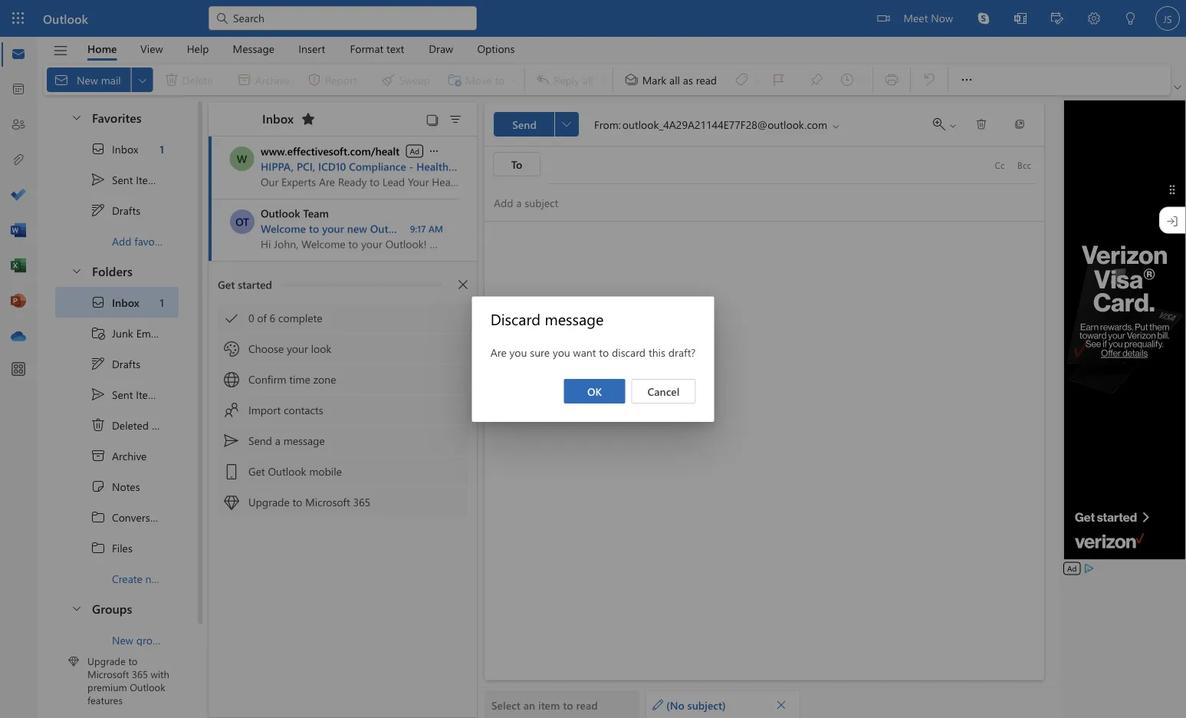 Task type: vqa. For each thing, say whether or not it's contained in the screenshot.


Task type: describe. For each thing, give the bounding box(es) containing it.
 inside favorites tree
[[91, 141, 106, 156]]

ok button
[[564, 379, 626, 403]]

add
[[112, 234, 132, 248]]

started
[[238, 277, 272, 292]]

groups tree item
[[55, 594, 179, 624]]

favorites tree item
[[55, 103, 179, 133]]

this
[[649, 345, 666, 359]]

create new folder tree item
[[55, 563, 196, 594]]

 inbox inside favorites tree
[[91, 141, 138, 156]]

of
[[257, 311, 267, 325]]

message list no conversations selected list box
[[209, 137, 564, 717]]


[[224, 311, 239, 326]]

0 vertical spatial your
[[322, 221, 344, 236]]

reading pane main content
[[479, 96, 1060, 718]]

options
[[477, 41, 515, 56]]

outlook down send a message
[[268, 464, 306, 478]]

meet now
[[904, 10, 954, 25]]

get for get started
[[218, 277, 235, 292]]

 mark all as read
[[624, 72, 717, 87]]

options button
[[466, 37, 527, 61]]

discard message dialog
[[0, 0, 1187, 718]]

Message body, press Alt+F10 to exit text field
[[494, 234, 1036, 447]]

insert button
[[287, 37, 337, 61]]

www.effectivesoft.com/health-
[[261, 144, 410, 158]]

upgrade for upgrade to microsoft 365 with premium outlook features
[[87, 654, 126, 668]]

files image
[[11, 153, 26, 168]]

 button
[[45, 38, 76, 64]]

are
[[491, 345, 507, 359]]

 files
[[91, 540, 133, 555]]

onedrive image
[[11, 329, 26, 344]]

outlook team image
[[230, 209, 255, 234]]

mobile
[[309, 464, 342, 478]]

To text field
[[548, 156, 988, 174]]

 button for folders
[[63, 256, 89, 285]]

archive
[[112, 449, 147, 463]]

2 you from the left
[[553, 345, 571, 359]]

folder
[[168, 571, 196, 585]]

6
[[270, 311, 275, 325]]

 button for favorites
[[63, 103, 89, 131]]

choose your look
[[249, 341, 332, 356]]

left-rail-appbar navigation
[[3, 37, 34, 354]]

inbox inside tree
[[112, 295, 139, 309]]

home
[[87, 41, 117, 56]]

2  tree item from the top
[[55, 532, 179, 563]]

software/development
[[410, 144, 521, 158]]

outlook up welcome
[[261, 206, 300, 220]]

now
[[931, 10, 954, 25]]

 button
[[967, 112, 997, 137]]

 for  deleted items
[[91, 417, 106, 433]]


[[224, 433, 239, 449]]

look
[[311, 341, 332, 356]]

upgrade to microsoft 365 with premium outlook features
[[87, 654, 169, 707]]

mail image
[[11, 47, 26, 62]]

-
[[409, 159, 414, 173]]

outlook inside upgrade to microsoft 365 with premium outlook features
[[130, 680, 165, 694]]

 archive
[[91, 448, 147, 463]]

0
[[249, 311, 254, 325]]


[[91, 325, 106, 341]]

1  tree item from the top
[[55, 133, 179, 164]]


[[224, 372, 239, 387]]

draw button
[[418, 37, 465, 61]]

 for 
[[91, 356, 106, 371]]

 inside tree
[[91, 387, 106, 402]]

read for select
[[576, 697, 598, 712]]

1  tree item from the top
[[55, 164, 179, 195]]

 inbox inside tree
[[91, 295, 139, 310]]

365 for upgrade to microsoft 365 with premium outlook features
[[132, 667, 148, 681]]


[[224, 403, 239, 418]]

create new folder
[[112, 571, 196, 585]]

new group tree item
[[55, 624, 179, 655]]

 drafts for 
[[91, 203, 140, 218]]

move & delete group
[[47, 64, 521, 95]]

 tree item for 
[[55, 348, 179, 379]]

a
[[275, 433, 281, 448]]

to for upgrade to microsoft 365
[[293, 495, 302, 509]]

format
[[350, 41, 384, 56]]

discard
[[491, 309, 541, 329]]

favorites tree
[[55, 97, 179, 256]]

are you sure you want to discard this draft?
[[491, 345, 696, 359]]

outlook inside 'banner'
[[43, 10, 88, 26]]

new group
[[112, 633, 165, 647]]

welcome to your new outlook.com account
[[261, 221, 475, 236]]

inbox inside inbox 
[[262, 110, 294, 126]]

from: outlook_4a29a21144e77f28@outlook.com 
[[595, 117, 841, 131]]

draft?
[[669, 345, 696, 359]]

new inside tree item
[[145, 571, 165, 585]]

view
[[140, 41, 163, 56]]

bcc button
[[1013, 153, 1037, 177]]


[[653, 699, 664, 710]]

w
[[237, 152, 247, 166]]

want
[[573, 345, 596, 359]]

select
[[492, 697, 521, 712]]


[[91, 448, 106, 463]]

to for welcome to your new outlook.com account
[[309, 221, 319, 236]]


[[224, 341, 239, 357]]

1 vertical spatial your
[[287, 341, 308, 356]]

confirm
[[249, 372, 286, 386]]

group
[[136, 633, 165, 647]]

folders
[[92, 262, 133, 279]]

1 inside favorites tree
[[160, 142, 164, 156]]

 for 
[[91, 509, 106, 525]]

0 of 6 complete
[[249, 311, 323, 325]]

items inside favorites tree
[[136, 172, 162, 187]]

features
[[87, 693, 123, 707]]

zone
[[313, 372, 336, 386]]

 button
[[771, 694, 792, 715]]

cc
[[995, 159, 1005, 171]]

tab list inside 'discard message' application
[[76, 37, 527, 61]]

contacts
[[284, 403, 323, 417]]

create
[[112, 571, 142, 585]]

home button
[[76, 37, 128, 61]]


[[91, 479, 106, 494]]

text
[[387, 41, 404, 56]]

select an item to read
[[492, 697, 598, 712]]

meet
[[904, 10, 928, 25]]

 for 
[[976, 118, 988, 130]]

365 for upgrade to microsoft 365
[[353, 495, 371, 509]]

 inside favorites tree
[[91, 172, 106, 187]]


[[224, 495, 239, 510]]


[[934, 118, 946, 130]]

new
[[112, 633, 133, 647]]

subject)
[[688, 697, 726, 712]]

powerpoint image
[[11, 294, 26, 309]]

get for get outlook mobile
[[249, 464, 265, 478]]

inbox heading
[[242, 102, 321, 136]]

 tree item
[[55, 410, 179, 440]]

 sent items for 2nd  tree item
[[91, 387, 162, 402]]

1 vertical spatial items
[[136, 387, 162, 401]]

to for upgrade to microsoft 365 with premium outlook features
[[128, 654, 138, 668]]

read for 
[[696, 72, 717, 87]]

groups
[[92, 600, 132, 616]]

outlook_4a29a21144e77f28@outlook.com
[[623, 117, 828, 131]]

account
[[437, 221, 475, 236]]

format text
[[350, 41, 404, 56]]

 
[[934, 118, 958, 130]]

cancel
[[648, 384, 680, 398]]

message
[[233, 41, 275, 56]]

2  tree item from the top
[[55, 379, 179, 410]]



Task type: locate. For each thing, give the bounding box(es) containing it.
get
[[218, 277, 235, 292], [249, 464, 265, 478]]

1 horizontal spatial 365
[[353, 495, 371, 509]]

 right  
[[976, 118, 988, 130]]

drafts up add
[[112, 203, 140, 217]]

0 horizontal spatial microsoft
[[87, 667, 129, 681]]

0 vertical spatial message
[[545, 309, 604, 329]]

 junk email
[[91, 325, 162, 341]]

 notes
[[91, 479, 140, 494]]

365 inside message list no conversations selected "list box"
[[353, 495, 371, 509]]

 inside 'button'
[[976, 118, 988, 130]]

 tree item
[[55, 471, 179, 502]]

 button
[[422, 108, 443, 130]]

 button
[[451, 272, 476, 297]]

1 vertical spatial message
[[284, 433, 325, 448]]

discard message application
[[0, 0, 1187, 718]]

1 up email
[[160, 295, 164, 309]]

1 vertical spatial 1
[[160, 295, 164, 309]]

www.effectivesoft.com/health-software/development
[[261, 144, 521, 158]]

0 vertical spatial new
[[347, 221, 367, 236]]


[[91, 172, 106, 187], [91, 387, 106, 402]]

0 horizontal spatial 365
[[132, 667, 148, 681]]

 button inside 'favorites' tree item
[[63, 103, 89, 131]]

to right item
[[563, 697, 574, 712]]

items up  deleted items
[[136, 387, 162, 401]]

0 horizontal spatial 
[[91, 417, 106, 433]]

 tree item down 'favorites' tree item
[[55, 164, 179, 195]]

all
[[670, 72, 680, 87]]

 left files
[[91, 540, 106, 555]]

 tree item for 
[[55, 195, 179, 226]]

upgrade inside upgrade to microsoft 365 with premium outlook features
[[87, 654, 126, 668]]

email
[[136, 326, 162, 340]]

1 vertical spatial  sent items
[[91, 387, 162, 402]]

 drafts up the add favorite tree item
[[91, 203, 140, 218]]


[[301, 111, 316, 127]]

0 vertical spatial  drafts
[[91, 203, 140, 218]]

2  inbox from the top
[[91, 295, 139, 310]]

 sent items inside tree
[[91, 387, 162, 402]]

0 vertical spatial microsoft
[[305, 495, 350, 509]]

to down get outlook mobile
[[293, 495, 302, 509]]

1 inside tree
[[160, 295, 164, 309]]

1  tree item from the top
[[55, 195, 179, 226]]

0 horizontal spatial get
[[218, 277, 235, 292]]

1  inbox from the top
[[91, 141, 138, 156]]

 tree item up add
[[55, 195, 179, 226]]

message right the a at the left of page
[[284, 433, 325, 448]]

an
[[524, 697, 536, 712]]

more apps image
[[11, 362, 26, 377]]

2  from the top
[[91, 540, 106, 555]]

inbox up  junk email
[[112, 295, 139, 309]]

 button left groups
[[63, 594, 89, 622]]

help
[[187, 41, 209, 56]]

microsoft for upgrade to microsoft 365
[[305, 495, 350, 509]]

 tree item down  notes
[[55, 502, 179, 532]]

calendar image
[[11, 82, 26, 97]]


[[224, 464, 239, 479]]

get outlook mobile
[[249, 464, 342, 478]]

Add a subject text field
[[485, 190, 1022, 215]]

1 vertical spatial inbox
[[112, 142, 138, 156]]

items
[[136, 172, 162, 187], [136, 387, 162, 401], [152, 418, 178, 432]]

 tree item inside tree
[[55, 348, 179, 379]]

items inside  deleted items
[[152, 418, 178, 432]]

1  button from the top
[[63, 103, 89, 131]]

2  button from the top
[[63, 256, 89, 285]]

notes
[[112, 479, 140, 493]]

drafts for 
[[112, 203, 140, 217]]

0 horizontal spatial you
[[510, 345, 527, 359]]

2 drafts from the top
[[112, 357, 140, 371]]

favorite
[[135, 234, 170, 248]]

microsoft up 'features'
[[87, 667, 129, 681]]

message list section
[[209, 98, 564, 717]]

discard message
[[491, 309, 604, 329]]

to do image
[[11, 188, 26, 203]]

1 vertical spatial  tree item
[[55, 379, 179, 410]]


[[1014, 118, 1026, 130]]

1 horizontal spatial ad
[[1068, 563, 1077, 573]]

 tree item down favorites
[[55, 133, 179, 164]]

1 horizontal spatial your
[[322, 221, 344, 236]]

0 vertical spatial inbox
[[262, 110, 294, 126]]

 inside folders tree item
[[71, 264, 83, 277]]

sent
[[112, 172, 133, 187], [112, 387, 133, 401]]

read right item
[[576, 697, 598, 712]]

favorites
[[92, 109, 142, 125]]

junk
[[112, 326, 133, 340]]

send a message
[[249, 433, 325, 448]]

 inbox down 'favorites' tree item
[[91, 141, 138, 156]]

format text button
[[339, 37, 416, 61]]

tab list containing home
[[76, 37, 527, 61]]


[[878, 12, 890, 25]]

cancel button
[[632, 379, 696, 403]]

 drafts down  tree item
[[91, 356, 140, 371]]

1 vertical spatial  tree item
[[55, 348, 179, 379]]

 button for groups
[[63, 594, 89, 622]]

set your advertising preferences image
[[1083, 562, 1096, 575]]

upgrade for upgrade to microsoft 365
[[249, 495, 290, 509]]

1 vertical spatial sent
[[112, 387, 133, 401]]

sent up  tree item
[[112, 387, 133, 401]]

to down team
[[309, 221, 319, 236]]

folders tree item
[[55, 256, 179, 287]]

 down 'favorites' tree item
[[91, 141, 106, 156]]

new inside message list no conversations selected "list box"
[[347, 221, 367, 236]]

as
[[683, 72, 693, 87]]

1 vertical spatial  tree item
[[55, 287, 179, 318]]

2  from the top
[[91, 387, 106, 402]]

 inside  
[[949, 121, 958, 130]]

 up  tree item
[[91, 387, 106, 402]]

team
[[303, 206, 329, 220]]

1 vertical spatial new
[[145, 571, 165, 585]]

 inside tree item
[[91, 417, 106, 433]]


[[459, 280, 468, 289]]

2  tree item from the top
[[55, 348, 179, 379]]

 for groups
[[71, 602, 83, 614]]

drafts for 
[[112, 357, 140, 371]]

1 down 'favorites' tree item
[[160, 142, 164, 156]]

0 vertical spatial  inbox
[[91, 141, 138, 156]]

drafts down  junk email
[[112, 357, 140, 371]]

premium
[[87, 680, 127, 694]]

to inside select an item to read button
[[563, 697, 574, 712]]

1 vertical spatial  button
[[63, 256, 89, 285]]

 button
[[1005, 112, 1036, 137]]

sent inside tree
[[112, 387, 133, 401]]

mark
[[643, 72, 667, 87]]

1
[[160, 142, 164, 156], [160, 295, 164, 309]]

0 vertical spatial 1
[[160, 142, 164, 156]]


[[71, 111, 83, 123], [949, 121, 958, 130], [832, 122, 841, 131], [71, 264, 83, 277], [71, 602, 83, 614]]

get right 
[[249, 464, 265, 478]]

drafts
[[112, 203, 140, 217], [112, 357, 140, 371]]

outlook banner
[[0, 0, 1187, 37]]

0 vertical spatial 
[[91, 203, 106, 218]]

tree inside 'discard message' application
[[55, 287, 196, 594]]

message button
[[221, 37, 286, 61]]

 drafts inside tree
[[91, 356, 140, 371]]

1  tree item from the top
[[55, 502, 179, 532]]

 tree item up deleted
[[55, 379, 179, 410]]

1 horizontal spatial new
[[347, 221, 367, 236]]

1 horizontal spatial get
[[249, 464, 265, 478]]

new
[[347, 221, 367, 236], [145, 571, 165, 585]]

1 vertical spatial 
[[91, 295, 106, 310]]

microsoft for upgrade to microsoft 365 with premium outlook features
[[87, 667, 129, 681]]

microsoft down mobile
[[305, 495, 350, 509]]

2  from the top
[[91, 356, 106, 371]]

inbox down 'favorites' tree item
[[112, 142, 138, 156]]

message
[[545, 309, 604, 329], [284, 433, 325, 448]]


[[91, 203, 106, 218], [91, 356, 106, 371]]

365 inside upgrade to microsoft 365 with premium outlook features
[[132, 667, 148, 681]]

3  button from the top
[[63, 594, 89, 622]]

drafts inside favorites tree
[[112, 203, 140, 217]]

 sent items up deleted
[[91, 387, 162, 402]]

2 vertical spatial  button
[[63, 594, 89, 622]]

1 horizontal spatial 
[[976, 118, 988, 130]]

2  from the top
[[91, 295, 106, 310]]

ad inside message list no conversations selected "list box"
[[410, 146, 420, 156]]

files
[[112, 541, 133, 555]]

read right as
[[696, 72, 717, 87]]

1 horizontal spatial you
[[553, 345, 571, 359]]

1 vertical spatial drafts
[[112, 357, 140, 371]]

 sent items for 1st  tree item from the top of the 'discard message' application
[[91, 172, 162, 187]]

people image
[[11, 117, 26, 133]]

1 vertical spatial  drafts
[[91, 356, 140, 371]]

discard message heading
[[472, 296, 714, 344]]

0 vertical spatial items
[[136, 172, 162, 187]]

microsoft inside upgrade to microsoft 365 with premium outlook features
[[87, 667, 129, 681]]

1 horizontal spatial upgrade
[[249, 495, 290, 509]]

1  sent items from the top
[[91, 172, 162, 187]]

deleted
[[112, 418, 149, 432]]

0 horizontal spatial new
[[145, 571, 165, 585]]

 down 
[[91, 356, 106, 371]]

 button
[[443, 108, 468, 130]]

choose
[[249, 341, 284, 356]]

premium features image
[[68, 656, 79, 667]]

 tree item
[[55, 195, 179, 226], [55, 348, 179, 379]]

0 vertical spatial  tree item
[[55, 133, 179, 164]]

items up favorite
[[136, 172, 162, 187]]

items right deleted
[[152, 418, 178, 432]]

0 vertical spatial  sent items
[[91, 172, 162, 187]]

your down team
[[322, 221, 344, 236]]

0 vertical spatial ad
[[410, 146, 420, 156]]

 for favorites
[[71, 111, 83, 123]]

0 horizontal spatial your
[[287, 341, 308, 356]]

complete
[[278, 311, 323, 325]]

welcome
[[261, 221, 306, 236]]

0 horizontal spatial message
[[284, 433, 325, 448]]

message up the want
[[545, 309, 604, 329]]

 down ''
[[91, 509, 106, 525]]

1 vertical spatial  inbox
[[91, 295, 139, 310]]

outlook right the premium
[[130, 680, 165, 694]]

0 horizontal spatial upgrade
[[87, 654, 126, 668]]

0 vertical spatial 
[[91, 141, 106, 156]]

 up 
[[91, 417, 106, 433]]

time
[[289, 372, 311, 386]]

1 1 from the top
[[160, 142, 164, 156]]

 button inside "groups" tree item
[[63, 594, 89, 622]]

message inside heading
[[545, 309, 604, 329]]

2  tree item from the top
[[55, 287, 179, 318]]

add favorite
[[112, 234, 170, 248]]

1 vertical spatial 
[[91, 417, 106, 433]]

to right the want
[[599, 345, 609, 359]]

0 vertical spatial upgrade
[[249, 495, 290, 509]]

 tree item up junk
[[55, 287, 179, 318]]

1 sent from the top
[[112, 172, 133, 187]]

tab list
[[76, 37, 527, 61]]

2  sent items from the top
[[91, 387, 162, 402]]

microsoft inside message list no conversations selected "list box"
[[305, 495, 350, 509]]

(no
[[667, 697, 685, 712]]

tree
[[55, 287, 196, 594]]

healthcare
[[417, 159, 469, 173]]

1 drafts from the top
[[112, 203, 140, 217]]

confirm time zone
[[249, 372, 336, 386]]

1 vertical spatial read
[[576, 697, 598, 712]]

Select a conversation checkbox
[[230, 209, 261, 234]]

read inside select an item to read button
[[576, 697, 598, 712]]

with
[[151, 667, 169, 681]]

2 vertical spatial inbox
[[112, 295, 139, 309]]

1 horizontal spatial microsoft
[[305, 495, 350, 509]]

1 horizontal spatial message
[[545, 309, 604, 329]]

outlook link
[[43, 0, 88, 37]]

0 vertical spatial 
[[976, 118, 988, 130]]

upgrade inside message list no conversations selected "list box"
[[249, 495, 290, 509]]

0 vertical spatial  tree item
[[55, 195, 179, 226]]

1 vertical spatial upgrade
[[87, 654, 126, 668]]

0 vertical spatial drafts
[[112, 203, 140, 217]]

 tree item
[[55, 440, 179, 471]]

tree containing 
[[55, 287, 196, 594]]

sent up add
[[112, 172, 133, 187]]

 sent items inside favorites tree
[[91, 172, 162, 187]]

upgrade to microsoft 365
[[249, 495, 371, 509]]

 up the add favorite tree item
[[91, 203, 106, 218]]

 button left favorites
[[63, 103, 89, 131]]

 up 
[[91, 295, 106, 310]]

1 vertical spatial 365
[[132, 667, 148, 681]]

0 vertical spatial  button
[[63, 103, 89, 131]]

1 vertical spatial ad
[[1068, 563, 1077, 573]]

1 vertical spatial get
[[249, 464, 265, 478]]


[[776, 699, 787, 710]]

1 you from the left
[[510, 345, 527, 359]]

0 vertical spatial get
[[218, 277, 235, 292]]

 tree item
[[55, 502, 179, 532], [55, 532, 179, 563]]

microsoft
[[305, 495, 350, 509], [87, 667, 129, 681]]

 down 'favorites' tree item
[[91, 172, 106, 187]]

 inside from: outlook_4a29a21144e77f28@outlook.com 
[[832, 122, 841, 131]]

you right sure
[[553, 345, 571, 359]]

 button left folders
[[63, 256, 89, 285]]

ad left set your advertising preferences icon on the right bottom
[[1068, 563, 1077, 573]]

hippa,
[[261, 159, 294, 173]]

you right are
[[510, 345, 527, 359]]

insert
[[299, 41, 325, 56]]

0 horizontal spatial read
[[576, 697, 598, 712]]

discard message document
[[0, 0, 1187, 718]]

9:17
[[410, 222, 426, 235]]

you
[[510, 345, 527, 359], [553, 345, 571, 359]]

from:
[[595, 117, 621, 131]]

1  from the top
[[91, 203, 106, 218]]

1  from the top
[[91, 141, 106, 156]]

 tree item
[[55, 133, 179, 164], [55, 287, 179, 318]]

inbox inside favorites tree
[[112, 142, 138, 156]]

 for  files
[[91, 540, 106, 555]]

 tree item
[[55, 164, 179, 195], [55, 379, 179, 410]]

 drafts
[[91, 203, 140, 218], [91, 356, 140, 371]]

new left 'folder'
[[145, 571, 165, 585]]

sent inside favorites tree
[[112, 172, 133, 187]]

0 vertical spatial 
[[91, 172, 106, 187]]

to button
[[493, 152, 541, 176]]

2 1 from the top
[[160, 295, 164, 309]]

 tree item up create
[[55, 532, 179, 563]]

1  from the top
[[91, 509, 106, 525]]

 sent items up add
[[91, 172, 162, 187]]

upgrade up the premium
[[87, 654, 126, 668]]

 (no subject)
[[653, 697, 726, 712]]

upgrade right 
[[249, 495, 290, 509]]

your left look
[[287, 341, 308, 356]]

to inside discard message document
[[599, 345, 609, 359]]

to inside upgrade to microsoft 365 with premium outlook features
[[128, 654, 138, 668]]

 drafts for 
[[91, 356, 140, 371]]

2  drafts from the top
[[91, 356, 140, 371]]

read inside  mark all as read
[[696, 72, 717, 87]]

add favorite tree item
[[55, 226, 179, 256]]

 tree item
[[55, 318, 179, 348]]

 inbox down folders tree item
[[91, 295, 139, 310]]

ad up hippa, pci, icd10 compliance - healthcare software company
[[410, 146, 420, 156]]

0 vertical spatial read
[[696, 72, 717, 87]]

word image
[[11, 223, 26, 239]]

1 vertical spatial 
[[91, 387, 106, 402]]

import
[[249, 403, 281, 417]]

0 vertical spatial 365
[[353, 495, 371, 509]]

get left started
[[218, 277, 235, 292]]

 inside 'favorites' tree item
[[71, 111, 83, 123]]

 button
[[63, 103, 89, 131], [63, 256, 89, 285], [63, 594, 89, 622]]

www.effectivesoft.com/health software/development image
[[230, 147, 254, 171]]

2 vertical spatial items
[[152, 418, 178, 432]]

to down new group
[[128, 654, 138, 668]]

1 vertical spatial 
[[91, 540, 106, 555]]

outlook up  button
[[43, 10, 88, 26]]

your
[[322, 221, 344, 236], [287, 341, 308, 356]]

1 horizontal spatial read
[[696, 72, 717, 87]]

draw
[[429, 41, 454, 56]]

excel image
[[11, 259, 26, 274]]

2 sent from the top
[[112, 387, 133, 401]]

 inside "groups" tree item
[[71, 602, 83, 614]]

tags group
[[617, 64, 870, 95]]

inbox left 
[[262, 110, 294, 126]]

 inside tree
[[91, 356, 106, 371]]

 for 
[[91, 203, 106, 218]]

 drafts inside favorites tree
[[91, 203, 140, 218]]

0 horizontal spatial ad
[[410, 146, 420, 156]]

 button inside folders tree item
[[63, 256, 89, 285]]

send
[[249, 433, 272, 448]]

0 vertical spatial sent
[[112, 172, 133, 187]]

ot
[[236, 214, 249, 229]]

1 vertical spatial microsoft
[[87, 667, 129, 681]]

 for folders
[[71, 264, 83, 277]]

 inside favorites tree
[[91, 203, 106, 218]]

1 vertical spatial 
[[91, 356, 106, 371]]

0 vertical spatial 
[[91, 509, 106, 525]]

1  from the top
[[91, 172, 106, 187]]

get started
[[218, 277, 272, 292]]

message inside "list box"
[[284, 433, 325, 448]]

1  drafts from the top
[[91, 203, 140, 218]]

 tree item down junk
[[55, 348, 179, 379]]

0 vertical spatial  tree item
[[55, 164, 179, 195]]

new left outlook.com
[[347, 221, 367, 236]]



